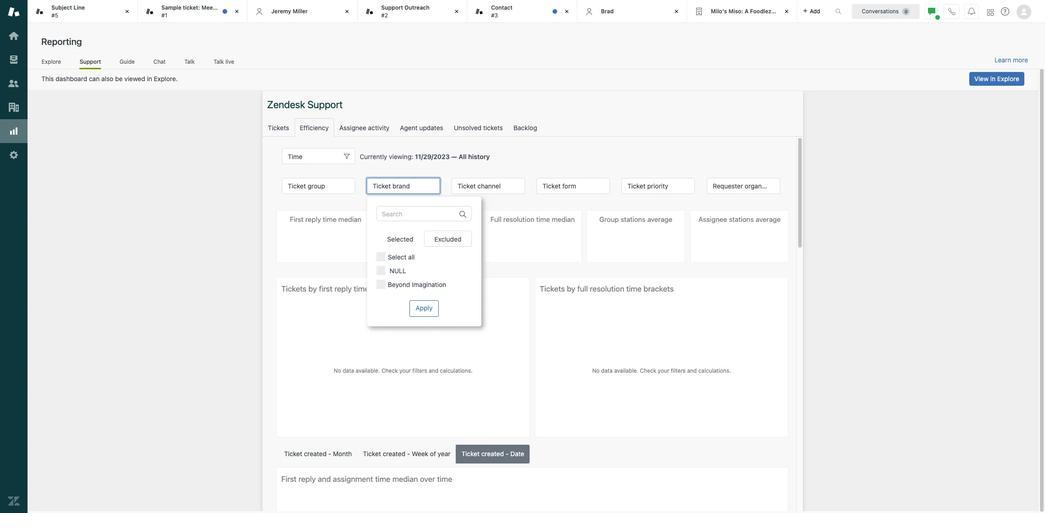 Task type: vqa. For each thing, say whether or not it's contained in the screenshot.
Testin :
no



Task type: locate. For each thing, give the bounding box(es) containing it.
tab containing subject line
[[28, 0, 138, 23]]

guide
[[120, 58, 135, 65]]

0 vertical spatial support
[[381, 4, 403, 11]]

explore down learn more link on the right
[[998, 75, 1020, 83]]

1 talk from the left
[[184, 58, 195, 65]]

#2
[[381, 12, 388, 19]]

talk
[[184, 58, 195, 65], [214, 58, 224, 65]]

in inside button
[[991, 75, 996, 83]]

sample ticket: meet the ticket #1
[[161, 4, 242, 19]]

2 tab from the left
[[138, 0, 247, 23]]

support for support outreach #2
[[381, 4, 403, 11]]

close image left add popup button
[[782, 7, 791, 16]]

#5
[[51, 12, 58, 19]]

jeremy miller tab
[[247, 0, 357, 23]]

0 horizontal spatial in
[[147, 75, 152, 83]]

close image left brad
[[562, 7, 571, 16]]

miso:
[[729, 8, 744, 15]]

explore up this
[[42, 58, 61, 65]]

close image inside brad tab
[[672, 7, 681, 16]]

1 horizontal spatial support
[[381, 4, 403, 11]]

milo's
[[711, 8, 727, 15]]

view in explore
[[975, 75, 1020, 83]]

customers image
[[8, 78, 20, 90]]

in
[[147, 75, 152, 83], [991, 75, 996, 83]]

milo's miso: a foodlez subsidiary tab
[[687, 0, 802, 23]]

1 horizontal spatial talk
[[214, 58, 224, 65]]

support
[[381, 4, 403, 11], [80, 58, 101, 65]]

0 horizontal spatial close image
[[232, 7, 242, 16]]

close image for "milo's miso: a foodlez subsidiary" tab
[[782, 7, 791, 16]]

brad tab
[[577, 0, 687, 23]]

more
[[1013, 56, 1029, 64]]

get help image
[[1001, 7, 1010, 16]]

1 vertical spatial support
[[80, 58, 101, 65]]

2 close image from the left
[[342, 7, 352, 16]]

views image
[[8, 54, 20, 66]]

close image left milo's
[[672, 7, 681, 16]]

4 tab from the left
[[467, 0, 577, 23]]

brad
[[601, 8, 614, 15]]

in right view
[[991, 75, 996, 83]]

contact
[[491, 4, 513, 11]]

ticket
[[227, 4, 242, 11]]

talk inside talk link
[[184, 58, 195, 65]]

close image for brad tab
[[672, 7, 681, 16]]

tab containing sample ticket: meet the ticket
[[138, 0, 247, 23]]

close image left #2
[[342, 7, 352, 16]]

chat
[[154, 58, 166, 65]]

talk inside talk live link
[[214, 58, 224, 65]]

foodlez
[[750, 8, 772, 15]]

3 close image from the left
[[672, 7, 681, 16]]

1 horizontal spatial in
[[991, 75, 996, 83]]

close image right 'the'
[[232, 7, 242, 16]]

zendesk support image
[[8, 6, 20, 18]]

1 close image from the left
[[122, 7, 132, 16]]

close image
[[232, 7, 242, 16], [342, 7, 352, 16], [452, 7, 461, 16]]

support up #2
[[381, 4, 403, 11]]

2 in from the left
[[991, 75, 996, 83]]

0 horizontal spatial support
[[80, 58, 101, 65]]

support link
[[80, 58, 101, 69]]

chat link
[[153, 58, 166, 68]]

main element
[[0, 0, 28, 514]]

conversations
[[862, 8, 899, 14]]

0 horizontal spatial explore
[[42, 58, 61, 65]]

talk right the chat
[[184, 58, 195, 65]]

learn more link
[[995, 56, 1029, 64]]

live
[[226, 58, 234, 65]]

explore
[[42, 58, 61, 65], [998, 75, 1020, 83]]

support inside support outreach #2
[[381, 4, 403, 11]]

jeremy miller
[[271, 8, 308, 15]]

1 vertical spatial explore
[[998, 75, 1020, 83]]

organizations image
[[8, 101, 20, 113]]

meet
[[202, 4, 215, 11]]

support up can
[[80, 58, 101, 65]]

milo's miso: a foodlez subsidiary
[[711, 8, 802, 15]]

close image left #1
[[122, 7, 132, 16]]

0 horizontal spatial talk
[[184, 58, 195, 65]]

close image left #3 on the top of the page
[[452, 7, 461, 16]]

tab
[[28, 0, 138, 23], [138, 0, 247, 23], [357, 0, 467, 23], [467, 0, 577, 23]]

talk link
[[184, 58, 195, 68]]

1 tab from the left
[[28, 0, 138, 23]]

in right viewed
[[147, 75, 152, 83]]

a
[[745, 8, 749, 15]]

talk left live
[[214, 58, 224, 65]]

3 tab from the left
[[357, 0, 467, 23]]

close image
[[122, 7, 132, 16], [562, 7, 571, 16], [672, 7, 681, 16], [782, 7, 791, 16]]

2 talk from the left
[[214, 58, 224, 65]]

4 close image from the left
[[782, 7, 791, 16]]

1 horizontal spatial explore
[[998, 75, 1020, 83]]

contact #3
[[491, 4, 513, 19]]

close image inside "milo's miso: a foodlez subsidiary" tab
[[782, 7, 791, 16]]

2 horizontal spatial close image
[[452, 7, 461, 16]]

miller
[[293, 8, 308, 15]]

talk for talk live
[[214, 58, 224, 65]]

zendesk image
[[8, 496, 20, 508]]

tabs tab list
[[28, 0, 826, 23]]

1 horizontal spatial close image
[[342, 7, 352, 16]]



Task type: describe. For each thing, give the bounding box(es) containing it.
get started image
[[8, 30, 20, 42]]

notifications image
[[968, 8, 976, 15]]

1 close image from the left
[[232, 7, 242, 16]]

#1
[[161, 12, 167, 19]]

explore inside button
[[998, 75, 1020, 83]]

#3
[[491, 12, 498, 19]]

this
[[41, 75, 54, 83]]

tab containing contact
[[467, 0, 577, 23]]

jeremy
[[271, 8, 291, 15]]

viewed
[[124, 75, 145, 83]]

add button
[[797, 0, 826, 22]]

tab containing support outreach
[[357, 0, 467, 23]]

guide link
[[119, 58, 135, 68]]

2 close image from the left
[[562, 7, 571, 16]]

subsidiary
[[773, 8, 802, 15]]

ticket:
[[183, 4, 200, 11]]

be
[[115, 75, 123, 83]]

this dashboard can also be viewed in explore.
[[41, 75, 178, 83]]

support outreach #2
[[381, 4, 430, 19]]

add
[[810, 8, 821, 14]]

1 in from the left
[[147, 75, 152, 83]]

view
[[975, 75, 989, 83]]

learn more
[[995, 56, 1029, 64]]

button displays agent's chat status as online. image
[[928, 8, 936, 15]]

dashboard
[[56, 75, 87, 83]]

reporting image
[[8, 125, 20, 137]]

support for support
[[80, 58, 101, 65]]

talk for talk
[[184, 58, 195, 65]]

talk live
[[214, 58, 234, 65]]

0 vertical spatial explore
[[42, 58, 61, 65]]

conversations button
[[852, 4, 920, 19]]

explore link
[[41, 58, 61, 68]]

close image inside jeremy miller "tab"
[[342, 7, 352, 16]]

talk live link
[[213, 58, 235, 68]]

also
[[101, 75, 113, 83]]

zendesk products image
[[988, 9, 994, 15]]

outreach
[[405, 4, 430, 11]]

3 close image from the left
[[452, 7, 461, 16]]

admin image
[[8, 149, 20, 161]]

sample
[[161, 4, 181, 11]]

subject
[[51, 4, 72, 11]]

line
[[74, 4, 85, 11]]

close image for tab containing subject line
[[122, 7, 132, 16]]

reporting
[[41, 36, 82, 47]]

explore.
[[154, 75, 178, 83]]

the
[[217, 4, 225, 11]]

can
[[89, 75, 100, 83]]

view in explore button
[[970, 72, 1025, 86]]

learn
[[995, 56, 1012, 64]]

subject line #5
[[51, 4, 85, 19]]



